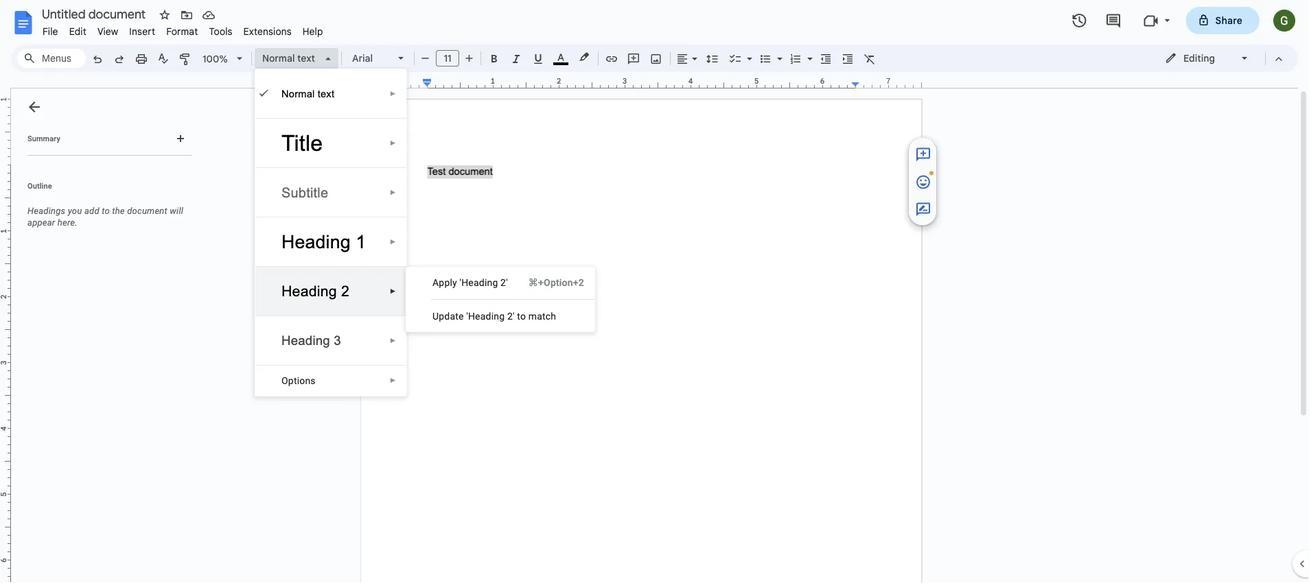 Task type: locate. For each thing, give the bounding box(es) containing it.
'heading right pdate
[[467, 311, 505, 322]]

menu bar
[[37, 18, 329, 41]]

2' left match
[[507, 311, 515, 322]]

6 ► from the top
[[390, 337, 397, 345]]

top margin image
[[0, 100, 10, 169]]

tools menu item
[[204, 23, 238, 39]]

u pdate 'heading 2' to match
[[433, 311, 556, 322]]

menu containing a
[[406, 267, 595, 332]]

text up title
[[318, 88, 335, 99]]

0 vertical spatial 'heading
[[460, 277, 498, 288]]

Font size text field
[[437, 50, 459, 67]]

normal text
[[262, 52, 315, 64], [282, 88, 335, 99]]

2 ► from the top
[[390, 139, 397, 147]]

2 heading from the top
[[282, 283, 337, 300]]

headings
[[27, 206, 65, 216]]

format
[[166, 25, 198, 37]]

file menu item
[[37, 23, 64, 39]]

u
[[433, 311, 439, 322]]

menu bar containing file
[[37, 18, 329, 41]]

Rename text field
[[37, 5, 154, 22]]

arial
[[352, 52, 373, 64]]

1 vertical spatial text
[[318, 88, 335, 99]]

1 vertical spatial normal text
[[282, 88, 335, 99]]

update 'heading 2' to match u element
[[433, 311, 561, 322]]

text inside styles list. normal text selected. option
[[297, 52, 315, 64]]

outline heading
[[11, 181, 198, 200]]

3
[[334, 334, 341, 348]]

heading left 1
[[282, 232, 351, 252]]

highlight color image
[[577, 49, 592, 65]]

3 ► from the top
[[390, 189, 397, 196]]

'heading right pply
[[460, 277, 498, 288]]

1 horizontal spatial text
[[318, 88, 335, 99]]

share
[[1216, 14, 1243, 26]]

extensions
[[244, 25, 292, 37]]

normal inside option
[[262, 52, 295, 64]]

bulleted list menu image
[[774, 49, 783, 54]]

2' for u pdate 'heading 2' to match
[[507, 311, 515, 322]]

text
[[297, 52, 315, 64], [318, 88, 335, 99]]

outline
[[27, 182, 52, 190]]

tools
[[209, 25, 233, 37]]

2
[[341, 283, 350, 300]]

title
[[282, 131, 323, 156]]

0 vertical spatial normal text
[[262, 52, 315, 64]]

1 vertical spatial 2'
[[507, 311, 515, 322]]

0 horizontal spatial to
[[102, 206, 110, 216]]

Zoom text field
[[199, 49, 232, 69]]

share button
[[1186, 7, 1260, 34]]

the
[[112, 206, 125, 216]]

here.
[[58, 218, 78, 228]]

1 ► from the top
[[390, 90, 397, 98]]

line & paragraph spacing image
[[705, 49, 721, 68]]

2' up update 'heading 2' to match u element
[[501, 277, 508, 288]]

normal text down styles list. normal text selected. option
[[282, 88, 335, 99]]

1 vertical spatial to
[[517, 311, 526, 322]]

title list box
[[255, 69, 407, 397]]

0 vertical spatial 2'
[[501, 277, 508, 288]]

1 vertical spatial normal
[[282, 88, 315, 99]]

styles list. normal text selected. option
[[262, 49, 317, 68]]

to inside headings you add to the document will appear here.
[[102, 206, 110, 216]]

editing
[[1184, 52, 1216, 64]]

heading
[[282, 232, 351, 252], [282, 283, 337, 300], [282, 334, 330, 348]]

menu
[[406, 267, 595, 332]]

to left match
[[517, 311, 526, 322]]

right margin image
[[852, 78, 922, 88]]

help menu item
[[297, 23, 329, 39]]

insert image image
[[649, 49, 664, 68]]

document
[[127, 206, 168, 216]]

arial option
[[352, 49, 390, 68]]

to left the
[[102, 206, 110, 216]]

1 horizontal spatial to
[[517, 311, 526, 322]]

3 heading from the top
[[282, 334, 330, 348]]

normal text down the extensions
[[262, 52, 315, 64]]

⌘+option+2
[[529, 277, 584, 288]]

2'
[[501, 277, 508, 288], [507, 311, 515, 322]]

1 vertical spatial 'heading
[[467, 311, 505, 322]]

o
[[282, 375, 288, 387]]

heading left "3"
[[282, 334, 330, 348]]

a
[[433, 277, 439, 288]]

0 horizontal spatial text
[[297, 52, 315, 64]]

normal down extensions menu item at the top left of page
[[262, 52, 295, 64]]

heading 1
[[282, 232, 366, 252]]

match
[[529, 311, 556, 322]]

heading 3
[[282, 334, 341, 348]]

heading left 2
[[282, 283, 337, 300]]

normal
[[262, 52, 295, 64], [282, 88, 315, 99]]

help
[[303, 25, 323, 37]]

0 vertical spatial normal
[[262, 52, 295, 64]]

'heading
[[460, 277, 498, 288], [467, 311, 505, 322]]

'heading for pply
[[460, 277, 498, 288]]

2 vertical spatial heading
[[282, 334, 330, 348]]

to
[[102, 206, 110, 216], [517, 311, 526, 322]]

normal text inside title list box
[[282, 88, 335, 99]]

0 vertical spatial to
[[102, 206, 110, 216]]

0 vertical spatial heading
[[282, 232, 351, 252]]

text down help
[[297, 52, 315, 64]]

normal down styles list. normal text selected. option
[[282, 88, 315, 99]]

extensions menu item
[[238, 23, 297, 39]]

0 vertical spatial text
[[297, 52, 315, 64]]

add comment image
[[915, 147, 932, 163]]

main toolbar
[[85, 0, 920, 390]]

►
[[390, 90, 397, 98], [390, 139, 397, 147], [390, 189, 397, 196], [390, 238, 397, 246], [390, 287, 397, 295], [390, 337, 397, 345], [390, 377, 397, 385]]

1 vertical spatial heading
[[282, 283, 337, 300]]

1 heading from the top
[[282, 232, 351, 252]]



Task type: vqa. For each thing, say whether or not it's contained in the screenshot.
application
no



Task type: describe. For each thing, give the bounding box(es) containing it.
menu inside title 'application'
[[406, 267, 595, 332]]

heading for heading 3
[[282, 334, 330, 348]]

edit menu item
[[64, 23, 92, 39]]

pply
[[439, 277, 457, 288]]

Menus field
[[17, 49, 86, 68]]

insert
[[129, 25, 155, 37]]

'heading for pdate
[[467, 311, 505, 322]]

heading for heading 1
[[282, 232, 351, 252]]

mode and view toolbar
[[1155, 45, 1290, 72]]

you
[[68, 206, 82, 216]]

checklist menu image
[[744, 49, 753, 54]]

title application
[[0, 0, 1310, 584]]

headings you add to the document will appear here.
[[27, 206, 183, 228]]

text inside title list box
[[318, 88, 335, 99]]

left margin image
[[362, 78, 431, 88]]

normal inside title list box
[[282, 88, 315, 99]]

format menu item
[[161, 23, 204, 39]]

pdate
[[439, 311, 464, 322]]

suggest edits image
[[915, 202, 932, 218]]

7 ► from the top
[[390, 377, 397, 385]]

options o element
[[282, 375, 320, 387]]

1
[[356, 232, 366, 252]]

add emoji reaction image
[[915, 174, 932, 191]]

apply 'heading 2' a element
[[433, 277, 512, 288]]

heading 2
[[282, 283, 350, 300]]

edit
[[69, 25, 86, 37]]

2' for a pply 'heading 2'
[[501, 277, 508, 288]]

Star checkbox
[[155, 5, 174, 25]]

editing button
[[1156, 48, 1260, 69]]

view menu item
[[92, 23, 124, 39]]

4 ► from the top
[[390, 238, 397, 246]]

will
[[170, 206, 183, 216]]

summary
[[27, 134, 60, 143]]

subtitle
[[282, 185, 329, 200]]

appear
[[27, 218, 55, 228]]

o ptions
[[282, 375, 316, 387]]

summary heading
[[27, 133, 60, 144]]

menu bar banner
[[0, 0, 1310, 584]]

⌘+option+2 element
[[512, 276, 584, 290]]

view
[[97, 25, 118, 37]]

insert menu item
[[124, 23, 161, 39]]

5 ► from the top
[[390, 287, 397, 295]]

text color image
[[554, 49, 569, 65]]

menu bar inside menu bar banner
[[37, 18, 329, 41]]

normal text inside styles list. normal text selected. option
[[262, 52, 315, 64]]

a pply 'heading 2'
[[433, 277, 508, 288]]

Font size field
[[436, 50, 465, 67]]

file
[[43, 25, 58, 37]]

add
[[84, 206, 99, 216]]

Zoom field
[[197, 49, 249, 70]]

document outline element
[[11, 89, 198, 584]]

heading for heading 2
[[282, 283, 337, 300]]

ptions
[[288, 375, 316, 387]]



